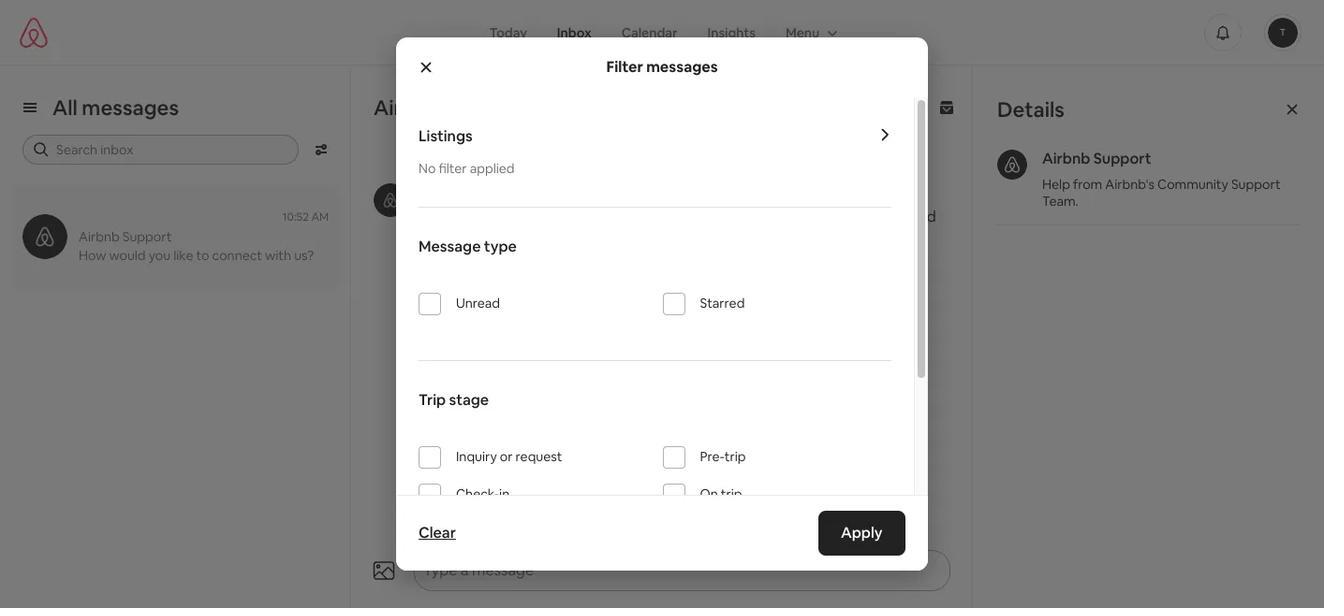 Task type: describe. For each thing, give the bounding box(es) containing it.
inquiry
[[456, 449, 497, 465]]

or
[[500, 449, 513, 465]]

insights
[[708, 24, 756, 41]]

insights link
[[693, 15, 771, 50]]

support up listings
[[444, 95, 524, 121]]

to inside 10:52 am airbnb support how would you like to connect with us?
[[196, 247, 209, 264]]

all messages
[[52, 95, 179, 121]]

listings
[[419, 126, 473, 146]]

apply
[[841, 523, 883, 543]]

conversation with airbnb support heading
[[374, 95, 831, 121]]

details element
[[973, 66, 1324, 250]]

right
[[609, 229, 642, 249]]

clear button
[[409, 515, 465, 553]]

would
[[109, 247, 146, 264]]

connect
[[212, 247, 262, 264]]

calendar link
[[607, 15, 693, 50]]

filter messages
[[606, 57, 718, 77]]

looks
[[472, 207, 508, 227]]

inbox
[[557, 24, 592, 41]]

from
[[1073, 176, 1102, 193]]

how
[[79, 247, 106, 264]]

on trip
[[700, 486, 742, 503]]

today link
[[475, 15, 542, 50]]

community
[[1158, 176, 1229, 193]]

message
[[419, 237, 481, 257]]

am
[[311, 210, 329, 225]]

inquiry or request
[[456, 449, 562, 465]]

starred
[[700, 295, 745, 312]]

today
[[490, 24, 527, 41]]

of
[[526, 229, 540, 249]]

messages for filter messages
[[646, 57, 718, 77]]

support inside 10:52 am airbnb support how would you like to connect with us?
[[122, 229, 172, 245]]

hi
[[419, 207, 433, 227]]

a
[[452, 229, 460, 249]]

with inside hi tara, looks like you're new to hosting—welcome! let's get you connected with a member of our team right away.
[[419, 229, 449, 249]]

like inside hi tara, looks like you're new to hosting—welcome! let's get you connected with a member of our team right away.
[[512, 207, 534, 227]]

10:52
[[282, 210, 309, 225]]

connected
[[861, 207, 936, 227]]

calendar
[[622, 24, 678, 41]]

new
[[583, 207, 613, 227]]

pre-trip
[[700, 449, 746, 465]]

all messages heading
[[52, 95, 179, 121]]

you inside hi tara, looks like you're new to hosting—welcome! let's get you connected with a member of our team right away.
[[833, 207, 858, 227]]

like inside 10:52 am airbnb support how would you like to connect with us?
[[173, 247, 193, 264]]

10:52 am airbnb support how would you like to connect with us?
[[79, 210, 329, 264]]

Search text field
[[56, 140, 286, 159]]

airbnb for airbnb support help from airbnb's community support team.
[[1042, 149, 1090, 169]]

no filter applied
[[419, 160, 515, 177]]

message type
[[419, 237, 517, 257]]

us?
[[294, 247, 314, 264]]



Task type: vqa. For each thing, say whether or not it's contained in the screenshot.
Details
yes



Task type: locate. For each thing, give the bounding box(es) containing it.
airbnb support image
[[997, 150, 1027, 180], [22, 214, 67, 259]]

trip up on trip
[[725, 449, 746, 465]]

check-
[[456, 486, 499, 503]]

airbnb support image
[[997, 150, 1027, 180], [22, 214, 67, 259]]

apply button
[[819, 511, 906, 556]]

in
[[499, 486, 510, 503]]

1 horizontal spatial airbnb support image
[[997, 150, 1027, 180]]

1 vertical spatial like
[[173, 247, 193, 264]]

airbnb support help from airbnb's community support team.
[[1042, 149, 1281, 210]]

1 horizontal spatial messages
[[646, 57, 718, 77]]

1 vertical spatial messages
[[82, 95, 179, 121]]

0 horizontal spatial messages
[[82, 95, 179, 121]]

type
[[484, 237, 517, 257]]

to left connect
[[196, 247, 209, 264]]

2 horizontal spatial airbnb
[[1042, 149, 1090, 169]]

trip for pre-trip
[[725, 449, 746, 465]]

1 horizontal spatial like
[[512, 207, 534, 227]]

team.
[[1042, 193, 1079, 210]]

on
[[700, 486, 718, 503]]

support
[[444, 95, 524, 121], [1094, 149, 1152, 169], [1231, 176, 1281, 193], [122, 229, 172, 245]]

airbnb inside 10:52 am airbnb support how would you like to connect with us?
[[79, 229, 120, 245]]

airbnb up help
[[1042, 149, 1090, 169]]

1 vertical spatial to
[[196, 247, 209, 264]]

help
[[1042, 176, 1070, 193]]

0 horizontal spatial like
[[173, 247, 193, 264]]

airbnb's
[[1105, 176, 1155, 193]]

stage
[[449, 391, 489, 410]]

messages for all messages
[[82, 95, 179, 121]]

trip right on
[[721, 486, 742, 503]]

airbnb up 'how'
[[79, 229, 120, 245]]

1 horizontal spatial with
[[419, 229, 449, 249]]

you inside 10:52 am airbnb support how would you like to connect with us?
[[149, 247, 171, 264]]

let's
[[770, 207, 802, 227]]

support right community
[[1231, 176, 1281, 193]]

team
[[570, 229, 606, 249]]

applied
[[470, 160, 515, 177]]

support up the would
[[122, 229, 172, 245]]

with inside 10:52 am airbnb support how would you like to connect with us?
[[265, 247, 291, 264]]

0 horizontal spatial airbnb support image
[[22, 214, 67, 259]]

Type a message text field
[[416, 553, 915, 590]]

clear
[[419, 523, 456, 543]]

airbnb support image left 'how'
[[22, 214, 67, 259]]

tara,
[[436, 207, 469, 227]]

airbnb
[[374, 95, 440, 121], [1042, 149, 1090, 169], [79, 229, 120, 245]]

details
[[997, 96, 1065, 123]]

2 vertical spatial airbnb
[[79, 229, 120, 245]]

airbnb support image left 'how'
[[22, 214, 67, 259]]

0 vertical spatial airbnb support image
[[997, 150, 1027, 180]]

airbnb support image left help
[[997, 150, 1027, 180]]

0 vertical spatial airbnb support image
[[997, 150, 1027, 180]]

support up airbnb's
[[1094, 149, 1152, 169]]

0 horizontal spatial to
[[196, 247, 209, 264]]

inbox link
[[542, 15, 607, 50]]

0 horizontal spatial airbnb
[[79, 229, 120, 245]]

airbnb inside airbnb support help from airbnb's community support team.
[[1042, 149, 1090, 169]]

our
[[543, 229, 566, 249]]

airbnb for airbnb support
[[374, 95, 440, 121]]

1 horizontal spatial airbnb support image
[[997, 150, 1027, 180]]

like left connect
[[173, 247, 193, 264]]

0 vertical spatial airbnb
[[374, 95, 440, 121]]

1 vertical spatial airbnb support image
[[22, 214, 67, 259]]

to inside hi tara, looks like you're new to hosting—welcome! let's get you connected with a member of our team right away.
[[616, 207, 631, 227]]

like
[[512, 207, 534, 227], [173, 247, 193, 264]]

request
[[516, 449, 562, 465]]

0 vertical spatial you
[[833, 207, 858, 227]]

hi tara, looks like you're new to hosting—welcome! let's get you connected with a member of our team right away.
[[419, 207, 936, 249]]

airbnb support image left help
[[997, 150, 1027, 180]]

messages up the search text field
[[82, 95, 179, 121]]

airbnb support image inside the details element
[[997, 150, 1027, 180]]

1 horizontal spatial you
[[833, 207, 858, 227]]

messages inside dialog
[[646, 57, 718, 77]]

trip
[[419, 391, 446, 410]]

filter messages dialog
[[396, 37, 928, 609]]

filter
[[606, 57, 643, 77]]

trip stage
[[419, 391, 489, 410]]

with left 'us?'
[[265, 247, 291, 264]]

check-in
[[456, 486, 510, 503]]

1 horizontal spatial airbnb
[[374, 95, 440, 121]]

with left a
[[419, 229, 449, 249]]

1 vertical spatial airbnb
[[1042, 149, 1090, 169]]

airbnb up listings
[[374, 95, 440, 121]]

filter
[[439, 160, 467, 177]]

message from airbnb support image
[[374, 184, 407, 217]]

0 horizontal spatial airbnb support image
[[22, 214, 67, 259]]

airbnb support
[[374, 95, 524, 121]]

0 vertical spatial trip
[[725, 449, 746, 465]]

messages
[[646, 57, 718, 77], [82, 95, 179, 121]]

1 vertical spatial airbnb support image
[[22, 214, 67, 259]]

1 horizontal spatial to
[[616, 207, 631, 227]]

0 horizontal spatial you
[[149, 247, 171, 264]]

like up of on the top left of the page
[[512, 207, 534, 227]]

airbnb support sent hi tara, looks like you're new to hosting—welcome! let's get you connected with a member of our team right away.. sent oct 27, 2023, 10:52 am group
[[353, 137, 971, 251]]

to
[[616, 207, 631, 227], [196, 247, 209, 264]]

no
[[419, 160, 436, 177]]

1 vertical spatial trip
[[721, 486, 742, 503]]

trip for on trip
[[721, 486, 742, 503]]

you right get
[[833, 207, 858, 227]]

to up right
[[616, 207, 631, 227]]

1 vertical spatial you
[[149, 247, 171, 264]]

all
[[52, 95, 77, 121]]

0 horizontal spatial with
[[265, 247, 291, 264]]

away.
[[645, 229, 683, 249]]

with
[[419, 229, 449, 249], [265, 247, 291, 264]]

pre-
[[700, 449, 725, 465]]

group
[[771, 15, 850, 50]]

unread
[[456, 295, 500, 312]]

get
[[806, 207, 830, 227]]

member
[[463, 229, 522, 249]]

0 vertical spatial messages
[[646, 57, 718, 77]]

you
[[833, 207, 858, 227], [149, 247, 171, 264]]

0 vertical spatial like
[[512, 207, 534, 227]]

trip
[[725, 449, 746, 465], [721, 486, 742, 503]]

airbnb support image inside the details element
[[997, 150, 1027, 180]]

you right the would
[[149, 247, 171, 264]]

message from airbnb support image
[[374, 184, 407, 217]]

you're
[[538, 207, 580, 227]]

hosting—welcome!
[[634, 207, 767, 227]]

messages down calendar
[[646, 57, 718, 77]]

0 vertical spatial to
[[616, 207, 631, 227]]



